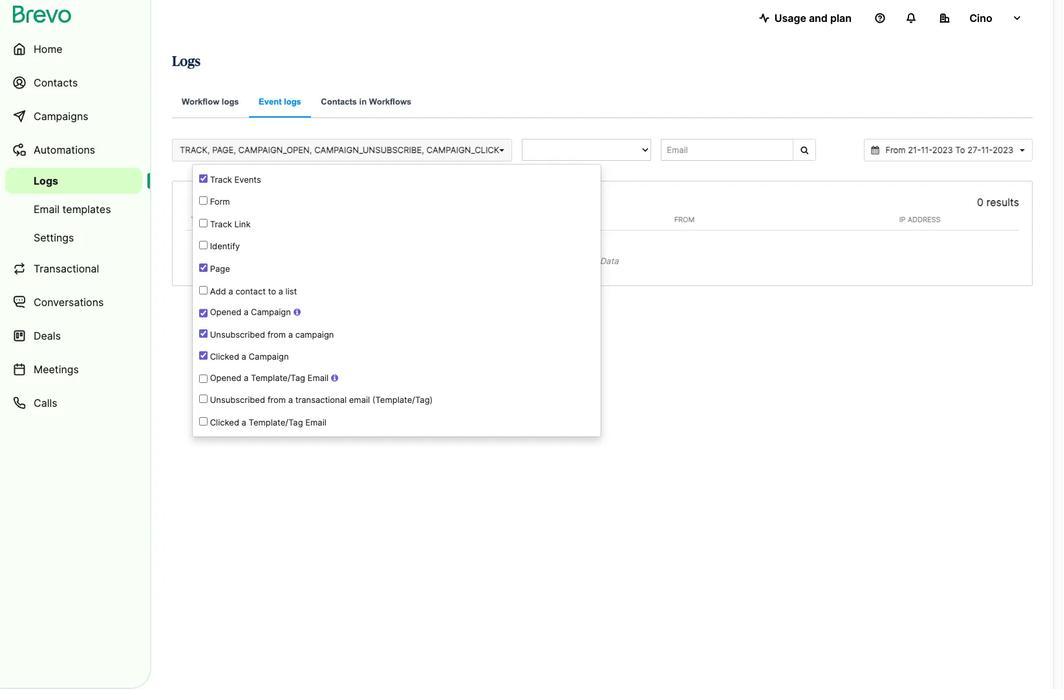 Task type: vqa. For each thing, say whether or not it's contained in the screenshot.
"track, page, campaign_open, campaign_unsubscribe, campaign_click" button
yes



Task type: locate. For each thing, give the bounding box(es) containing it.
email up unsubscribed from a transactional email (template/tag)
[[308, 373, 329, 383]]

logs
[[172, 55, 201, 69], [34, 175, 58, 188]]

plan
[[830, 12, 852, 25]]

type
[[191, 215, 209, 224]]

track, page, campaign_open, campaign_unsubscribe, campaign_click
[[180, 145, 499, 155]]

search image
[[801, 146, 808, 155]]

email down unsubscribed from a transactional email (template/tag)
[[305, 418, 326, 428]]

0 vertical spatial template/tag
[[251, 373, 305, 383]]

conversations link
[[5, 287, 142, 318]]

unsubscribed
[[210, 330, 265, 340], [210, 395, 265, 406]]

template/tag for clicked
[[249, 418, 303, 428]]

opened down add
[[210, 307, 241, 318]]

1 vertical spatial info circle image
[[331, 374, 338, 383]]

opened a template/tag email link
[[193, 368, 601, 389]]

unsubscribed from a campaign
[[208, 330, 334, 340]]

info circle image up transactional
[[331, 374, 338, 383]]

clicked
[[210, 352, 239, 362], [210, 418, 239, 428]]

a down clicked a campaign
[[244, 373, 249, 383]]

track link
[[208, 219, 251, 230]]

1 vertical spatial track
[[210, 219, 232, 230]]

home link
[[5, 34, 142, 65]]

settings link
[[5, 225, 142, 251]]

clicked for clicked a campaign
[[210, 352, 239, 362]]

template/tag
[[251, 373, 305, 383], [249, 418, 303, 428]]

campaigns
[[34, 110, 88, 123]]

calls
[[34, 397, 57, 410]]

campaign_unsubscribe,
[[314, 145, 424, 155]]

track for events
[[210, 174, 232, 185]]

from inside the unsubscribed from a transactional email (template/tag) link
[[267, 395, 286, 406]]

2 from from the top
[[267, 395, 286, 406]]

page,
[[212, 145, 236, 155]]

1 unsubscribed from the top
[[210, 330, 265, 340]]

contacts up campaigns
[[34, 76, 78, 89]]

link
[[234, 219, 251, 230]]

clicked a campaign link
[[193, 346, 601, 368]]

2 track from the top
[[210, 219, 232, 230]]

track
[[210, 174, 232, 185], [210, 219, 232, 230]]

1 vertical spatial from
[[267, 395, 286, 406]]

track events
[[208, 174, 261, 185]]

1 opened from the top
[[210, 307, 241, 318]]

email for opened a template/tag email
[[308, 373, 329, 383]]

1 horizontal spatial logs
[[172, 55, 201, 69]]

clicked down "opened a template/tag email" at left
[[210, 418, 239, 428]]

email for clicked a template/tag email
[[305, 418, 326, 428]]

opened for opened a template/tag email
[[210, 373, 241, 383]]

1 track from the top
[[210, 174, 232, 185]]

template/tag down "opened a template/tag email" at left
[[249, 418, 303, 428]]

logs for event logs
[[284, 97, 301, 107]]

1 vertical spatial unsubscribed
[[210, 395, 265, 406]]

a right to
[[278, 286, 283, 297]]

results
[[986, 196, 1019, 209]]

info circle image
[[294, 309, 301, 317], [331, 374, 338, 383]]

campaign for opened a campaign
[[251, 307, 291, 318]]

a down "opened a template/tag email" at left
[[242, 418, 246, 428]]

0  results
[[977, 196, 1019, 209]]

calls link
[[5, 388, 142, 419]]

email
[[34, 203, 60, 216], [308, 373, 329, 383], [305, 418, 326, 428]]

automations
[[34, 144, 95, 156]]

from down "opened a template/tag email" at left
[[267, 395, 286, 406]]

meetings link
[[5, 354, 142, 385]]

None text field
[[882, 144, 1017, 156]]

to
[[268, 286, 276, 297]]

logs right the workflow
[[222, 97, 239, 107]]

a right add
[[228, 286, 233, 297]]

from
[[267, 330, 286, 340], [267, 395, 286, 406]]

0 vertical spatial contacts
[[34, 76, 78, 89]]

1 vertical spatial campaign
[[249, 352, 289, 362]]

campaign up "opened a template/tag email" at left
[[249, 352, 289, 362]]

email up settings
[[34, 203, 60, 216]]

contacts
[[34, 76, 78, 89], [321, 97, 357, 107]]

1 clicked from the top
[[210, 352, 239, 362]]

unsubscribed up clicked a campaign
[[210, 330, 265, 340]]

ip address
[[899, 215, 941, 224]]

campaign inside opened a campaign link
[[251, 307, 291, 318]]

logs right event
[[284, 97, 301, 107]]

0 horizontal spatial logs
[[222, 97, 239, 107]]

email templates
[[34, 203, 111, 216]]

logs down automations
[[34, 175, 58, 188]]

0 horizontal spatial logs
[[34, 175, 58, 188]]

0 vertical spatial opened
[[210, 307, 241, 318]]

2 unsubscribed from the top
[[210, 395, 265, 406]]

1 horizontal spatial contacts
[[321, 97, 357, 107]]

unsubscribed for unsubscribed from a transactional email (template/tag)
[[210, 395, 265, 406]]

data
[[600, 256, 619, 267]]

0 horizontal spatial contacts
[[34, 76, 78, 89]]

a left transactional
[[288, 395, 293, 406]]

0 vertical spatial from
[[267, 330, 286, 340]]

0 vertical spatial clicked
[[210, 352, 239, 362]]

contacts for contacts in workflows
[[321, 97, 357, 107]]

info circle image inside opened a campaign link
[[294, 309, 301, 317]]

from inside "unsubscribed from a campaign" link
[[267, 330, 286, 340]]

unsubscribed from a transactional email (template/tag)
[[208, 395, 433, 406]]

email templates link
[[5, 197, 142, 222]]

2 opened from the top
[[210, 373, 241, 383]]

unsubscribed from a campaign link
[[193, 323, 601, 346]]

None checkbox
[[199, 174, 208, 183], [199, 197, 208, 205], [199, 219, 208, 228], [199, 264, 208, 272], [199, 286, 208, 295], [199, 330, 208, 338], [199, 352, 208, 360], [199, 374, 208, 384], [199, 174, 208, 183], [199, 197, 208, 205], [199, 219, 208, 228], [199, 264, 208, 272], [199, 286, 208, 295], [199, 330, 208, 338], [199, 352, 208, 360], [199, 374, 208, 384]]

0 vertical spatial unsubscribed
[[210, 330, 265, 340]]

track up form
[[210, 174, 232, 185]]

info circle image inside opened a template/tag email link
[[331, 374, 338, 383]]

from down opened a campaign
[[267, 330, 286, 340]]

template/tag down clicked a campaign
[[251, 373, 305, 383]]

track for link
[[210, 219, 232, 230]]

campaign_open,
[[238, 145, 312, 155]]

1 vertical spatial contacts
[[321, 97, 357, 107]]

campaign inside clicked a campaign link
[[249, 352, 289, 362]]

conversations
[[34, 296, 104, 309]]

opened for opened a campaign
[[210, 307, 241, 318]]

email
[[349, 395, 370, 406]]

None checkbox
[[199, 242, 208, 250], [199, 309, 208, 319], [199, 395, 208, 404], [199, 418, 208, 426], [199, 242, 208, 250], [199, 309, 208, 319], [199, 395, 208, 404], [199, 418, 208, 426]]

campaign
[[251, 307, 291, 318], [249, 352, 289, 362]]

logs
[[222, 97, 239, 107], [284, 97, 301, 107]]

campaign down to
[[251, 307, 291, 318]]

0
[[977, 196, 984, 209]]

0 vertical spatial email
[[34, 203, 60, 216]]

page link
[[193, 257, 601, 280]]

campaign_click
[[426, 145, 499, 155]]

1 vertical spatial opened
[[210, 373, 241, 383]]

unsubscribed up clicked a template/tag email
[[210, 395, 265, 406]]

1 vertical spatial email
[[308, 373, 329, 383]]

1 vertical spatial logs
[[34, 175, 58, 188]]

0 vertical spatial campaign
[[251, 307, 291, 318]]

track,
[[180, 145, 210, 155]]

workflows
[[369, 97, 411, 107]]

opened down clicked a campaign
[[210, 373, 241, 383]]

2 vertical spatial email
[[305, 418, 326, 428]]

2 logs from the left
[[284, 97, 301, 107]]

0 vertical spatial info circle image
[[294, 309, 301, 317]]

a
[[228, 286, 233, 297], [278, 286, 283, 297], [244, 307, 249, 318], [288, 330, 293, 340], [242, 352, 246, 362], [244, 373, 249, 383], [288, 395, 293, 406], [242, 418, 246, 428]]

page
[[208, 264, 230, 274]]

1 horizontal spatial info circle image
[[331, 374, 338, 383]]

meetings
[[34, 363, 79, 376]]

opened
[[210, 307, 241, 318], [210, 373, 241, 383]]

info circle image down list
[[294, 309, 301, 317]]

contacts link
[[5, 67, 142, 98]]

2 clicked from the top
[[210, 418, 239, 428]]

campaign for clicked a campaign
[[249, 352, 289, 362]]

1 logs from the left
[[222, 97, 239, 107]]

1 horizontal spatial logs
[[284, 97, 301, 107]]

0 vertical spatial track
[[210, 174, 232, 185]]

clicked up "opened a template/tag email" at left
[[210, 352, 239, 362]]

1 vertical spatial clicked
[[210, 418, 239, 428]]

logs up the workflow
[[172, 55, 201, 69]]

0 horizontal spatial info circle image
[[294, 309, 301, 317]]

add a contact to a list link
[[193, 280, 601, 302]]

1 from from the top
[[267, 330, 286, 340]]

contacts left the in
[[321, 97, 357, 107]]

1 vertical spatial template/tag
[[249, 418, 303, 428]]

track left link
[[210, 219, 232, 230]]



Task type: describe. For each thing, give the bounding box(es) containing it.
workflow
[[182, 97, 219, 107]]

deals
[[34, 330, 61, 343]]

transactional link
[[5, 253, 142, 285]]

cino button
[[929, 5, 1033, 31]]

Email search field
[[661, 139, 794, 161]]

track events link
[[193, 168, 601, 190]]

event logs link
[[249, 88, 311, 118]]

identify link
[[193, 235, 601, 257]]

a up "opened a template/tag email" at left
[[242, 352, 246, 362]]

cino
[[969, 12, 992, 25]]

track, page, campaign_open, campaign_unsubscribe, campaign_click button
[[172, 139, 512, 161]]

clicked for clicked a template/tag email
[[210, 418, 239, 428]]

add
[[210, 286, 226, 297]]

clicked a template/tag email link
[[193, 411, 601, 434]]

automations link
[[5, 135, 142, 166]]

templates
[[62, 203, 111, 216]]

no
[[586, 256, 598, 267]]

usage and plan button
[[749, 5, 862, 31]]

form link
[[193, 190, 601, 213]]

no data
[[586, 256, 619, 267]]

calendar image
[[871, 146, 879, 155]]

opened a campaign
[[208, 307, 291, 318]]

contacts for contacts
[[34, 76, 78, 89]]

list
[[286, 286, 297, 297]]

workflow logs
[[182, 97, 239, 107]]

contacts in workflows link
[[311, 88, 421, 118]]

usage and plan
[[774, 12, 852, 25]]

clicked a campaign
[[208, 352, 289, 362]]

opened a template/tag email
[[208, 373, 329, 383]]

clicked a template/tag email
[[208, 418, 326, 428]]

logs for workflow logs
[[222, 97, 239, 107]]

event
[[259, 97, 282, 107]]

workflow logs link
[[172, 88, 249, 118]]

settings
[[34, 232, 74, 244]]

event logs
[[259, 97, 301, 107]]

form
[[208, 197, 230, 207]]

and
[[809, 12, 828, 25]]

a down contact
[[244, 307, 249, 318]]

a left campaign
[[288, 330, 293, 340]]

address
[[908, 215, 941, 224]]

from
[[674, 215, 695, 224]]

logs link
[[5, 168, 142, 194]]

identify
[[208, 242, 240, 252]]

contacts in workflows
[[321, 97, 411, 107]]

info circle image for opened a template/tag email
[[331, 374, 338, 383]]

usage
[[774, 12, 806, 25]]

opened a campaign link
[[193, 302, 601, 323]]

transactional
[[34, 263, 99, 275]]

unsubscribed from a transactional email (template/tag) link
[[193, 389, 601, 411]]

deals link
[[5, 321, 142, 352]]

transactional
[[295, 395, 347, 406]]

in
[[359, 97, 367, 107]]

template/tag for opened
[[251, 373, 305, 383]]

events
[[234, 174, 261, 185]]

unsubscribed for unsubscribed from a campaign
[[210, 330, 265, 340]]

(template/tag)
[[372, 395, 433, 406]]

from for campaign
[[267, 330, 286, 340]]

ip
[[899, 215, 906, 224]]

0 vertical spatial logs
[[172, 55, 201, 69]]

from for transactional
[[267, 395, 286, 406]]

contact
[[236, 286, 266, 297]]

campaign
[[295, 330, 334, 340]]

track link link
[[193, 213, 601, 235]]

add a contact to a list
[[208, 286, 297, 297]]

campaigns link
[[5, 101, 142, 132]]

home
[[34, 43, 62, 56]]

info circle image for opened a campaign
[[294, 309, 301, 317]]



